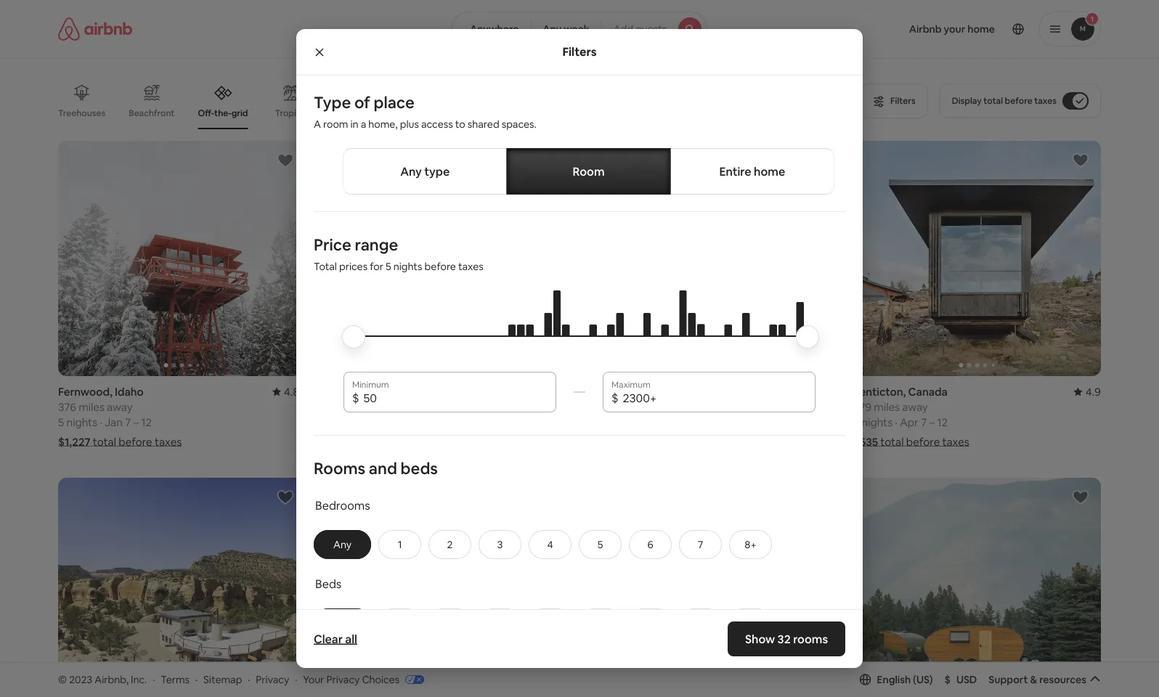 Task type: describe. For each thing, give the bounding box(es) containing it.
clear
[[314, 632, 343, 647]]

treehouses
[[58, 108, 106, 119]]

any type
[[401, 164, 450, 179]]

taxes inside button
[[1035, 95, 1057, 106]]

$ text field
[[623, 391, 807, 405]]

your
[[303, 673, 324, 686]]

total for $1,623
[[358, 435, 382, 449]]

away inside nevada city, california 381 miles away
[[636, 400, 662, 414]]

· left the privacy link
[[248, 673, 250, 686]]

1 privacy from the left
[[256, 673, 289, 686]]

type
[[425, 164, 450, 179]]

support & resources button
[[989, 674, 1102, 687]]

add
[[614, 23, 634, 36]]

total for $912
[[615, 435, 638, 449]]

profile element
[[725, 0, 1102, 58]]

– for 376 miles away
[[133, 415, 139, 429]]

2 button
[[429, 530, 472, 559]]

add to wishlist: columbia falls, montana image
[[1073, 489, 1090, 506]]

© 2023 airbnb, inc. ·
[[58, 673, 155, 686]]

2023
[[69, 673, 92, 686]]

livingston,
[[323, 385, 379, 399]]

3 button
[[479, 530, 522, 559]]

total inside fernwood, idaho 376 miles away 5 nights · jan 7 – 12 $1,227 total before taxes
[[93, 435, 116, 449]]

2
[[447, 538, 453, 551]]

2 horizontal spatial $
[[945, 674, 951, 687]]

· inside fernwood, idaho 376 miles away 5 nights · jan 7 – 12 $1,227 total before taxes
[[100, 415, 102, 429]]

$1,227
[[58, 435, 91, 449]]

beds
[[401, 458, 438, 479]]

anywhere
[[470, 23, 519, 36]]

sitemap link
[[204, 673, 242, 686]]

taxes inside penticton, canada 379 miles away 5 nights · apr 7 – 12 $535 total before taxes
[[943, 435, 970, 449]]

the-
[[214, 107, 232, 119]]

prices
[[339, 260, 368, 273]]

entire home
[[720, 164, 786, 179]]

english
[[878, 674, 911, 687]]

spaces.
[[502, 118, 537, 131]]

fernwood, idaho 376 miles away 5 nights · jan 7 – 12 $1,227 total before taxes
[[58, 385, 182, 449]]

away for penticton,
[[903, 400, 929, 414]]

historical
[[810, 107, 848, 119]]

4.89
[[549, 385, 571, 399]]

price range total prices for 5 nights before taxes
[[314, 234, 484, 273]]

$912 total before taxes
[[589, 435, 704, 449]]

beachfront
[[129, 108, 175, 119]]

city,
[[630, 385, 653, 399]]

most stays cost less than $1,725 per night. image
[[355, 291, 804, 370]]

for
[[370, 260, 384, 273]]

$1,623
[[323, 435, 356, 449]]

(us)
[[914, 674, 934, 687]]

room
[[323, 118, 348, 131]]

room
[[573, 164, 605, 179]]

idaho
[[115, 385, 144, 399]]

anywhere button
[[452, 12, 531, 47]]

$912
[[589, 435, 612, 449]]

5 inside button
[[598, 538, 603, 551]]

$ text field
[[364, 391, 548, 405]]

7 inside button
[[698, 538, 704, 551]]

1 button
[[379, 530, 422, 559]]

show map
[[546, 609, 596, 623]]

your privacy choices link
[[303, 673, 424, 687]]

total inside penticton, canada 379 miles away 5 nights · apr 7 – 12 $535 total before taxes
[[881, 435, 904, 449]]

support
[[989, 674, 1029, 687]]

miles for 379
[[874, 400, 900, 414]]

379
[[854, 400, 872, 414]]

show map button
[[532, 599, 628, 633]]

display total before taxes
[[952, 95, 1057, 106]]

and
[[369, 458, 397, 479]]

resources
[[1040, 674, 1087, 687]]

access
[[421, 118, 453, 131]]

your privacy choices
[[303, 673, 400, 686]]

8+
[[745, 538, 757, 551]]

room button
[[507, 148, 671, 195]]

any for week
[[543, 23, 562, 36]]

tab list inside filters dialog
[[343, 148, 835, 195]]

4.91 out of 5 average rating image
[[803, 385, 836, 399]]

english (us)
[[878, 674, 934, 687]]

before down nevada city, california 381 miles away
[[641, 435, 674, 449]]

shared
[[468, 118, 500, 131]]

privacy inside your privacy choices link
[[327, 673, 360, 686]]

beds
[[315, 577, 342, 591]]

add to wishlist: fernwood, idaho image
[[277, 152, 294, 169]]

type
[[314, 92, 351, 113]]

rooms
[[794, 632, 828, 647]]

4.89 out of 5 average rating image
[[538, 385, 571, 399]]

canada
[[909, 385, 948, 399]]

4 button
[[529, 530, 572, 559]]

7 for jan
[[125, 415, 131, 429]]

6
[[648, 538, 654, 551]]

8+ element
[[745, 538, 757, 551]]

$535
[[854, 435, 879, 449]]

miles for 376
[[79, 400, 105, 414]]

entire home button
[[671, 148, 835, 195]]

choices
[[362, 673, 400, 686]]

of
[[355, 92, 370, 113]]

4.88
[[284, 385, 306, 399]]

penticton,
[[854, 385, 906, 399]]

show for show 32 rooms
[[746, 632, 775, 647]]

4.91
[[814, 385, 836, 399]]

price
[[314, 234, 352, 255]]

12 for jan 7 – 12
[[141, 415, 152, 429]]

fernwood,
[[58, 385, 113, 399]]

381
[[589, 400, 606, 414]]

before inside penticton, canada 379 miles away 5 nights · apr 7 – 12 $535 total before taxes
[[907, 435, 941, 449]]

· right inc.
[[153, 673, 155, 686]]

before inside display total before taxes button
[[1005, 95, 1033, 106]]

sitemap
[[204, 673, 242, 686]]

$ usd
[[945, 674, 978, 687]]

miles for 611
[[341, 400, 367, 414]]

homes
[[850, 107, 878, 119]]

add to wishlist: livingston, montana image
[[542, 152, 560, 169]]

5 for price
[[386, 260, 391, 273]]

0 horizontal spatial any
[[334, 538, 352, 551]]

range
[[355, 234, 399, 255]]

nights for canada
[[862, 415, 893, 429]]

any week button
[[531, 12, 602, 47]]

$ for $ text field
[[612, 390, 619, 405]]

apr
[[901, 415, 919, 429]]

before inside price range total prices for 5 nights before taxes
[[425, 260, 456, 273]]

filters dialog
[[297, 29, 863, 698]]

5 for fernwood,
[[58, 415, 64, 429]]

any button
[[314, 530, 371, 559]]

4.88 out of 5 average rating image
[[272, 385, 306, 399]]

taxes inside fernwood, idaho 376 miles away 5 nights · jan 7 – 12 $1,227 total before taxes
[[155, 435, 182, 449]]

off-the-grid
[[198, 107, 248, 119]]

display
[[952, 95, 982, 106]]



Task type: vqa. For each thing, say whether or not it's contained in the screenshot.
Beachfront
yes



Task type: locate. For each thing, give the bounding box(es) containing it.
penticton, canada 379 miles away 5 nights · apr 7 – 12 $535 total before taxes
[[854, 385, 970, 449]]

show inside filters dialog
[[746, 632, 775, 647]]

2 privacy from the left
[[327, 673, 360, 686]]

12 inside penticton, canada 379 miles away 5 nights · apr 7 – 12 $535 total before taxes
[[938, 415, 948, 429]]

nights down 379
[[862, 415, 893, 429]]

taxes
[[1035, 95, 1057, 106], [459, 260, 484, 273], [155, 435, 182, 449], [420, 435, 447, 449], [677, 435, 704, 449], [943, 435, 970, 449]]

None search field
[[452, 12, 708, 47]]

guests
[[636, 23, 667, 36]]

nights inside fernwood, idaho 376 miles away 5 nights · jan 7 – 12 $1,227 total before taxes
[[67, 415, 97, 429]]

7 right the apr
[[921, 415, 927, 429]]

miles inside penticton, canada 379 miles away 5 nights · apr 7 – 12 $535 total before taxes
[[874, 400, 900, 414]]

in
[[351, 118, 359, 131]]

english (us) button
[[860, 674, 934, 687]]

total right $912
[[615, 435, 638, 449]]

rooms inside filters dialog
[[314, 458, 366, 479]]

total for display
[[984, 95, 1004, 106]]

any type button
[[343, 148, 507, 195]]

filters
[[563, 44, 597, 59]]

before up and
[[384, 435, 418, 449]]

any down bedrooms
[[334, 538, 352, 551]]

any left type
[[401, 164, 422, 179]]

clear all button
[[307, 625, 365, 654]]

1 horizontal spatial 12
[[938, 415, 948, 429]]

total down the apr
[[881, 435, 904, 449]]

any left week
[[543, 23, 562, 36]]

add to wishlist: penticton, canada image
[[1073, 152, 1090, 169]]

group containing off-the-grid
[[58, 73, 878, 129]]

$ for $ text box
[[352, 390, 359, 405]]

privacy left your
[[256, 673, 289, 686]]

before
[[1005, 95, 1033, 106], [425, 260, 456, 273], [119, 435, 152, 449], [384, 435, 418, 449], [641, 435, 674, 449], [907, 435, 941, 449]]

– right the apr
[[930, 415, 935, 429]]

terms
[[161, 673, 190, 686]]

nights for range
[[394, 260, 423, 273]]

1 horizontal spatial show
[[746, 632, 775, 647]]

5 down 379
[[854, 415, 860, 429]]

$ right 381
[[612, 390, 619, 405]]

away for livingston,
[[369, 400, 395, 414]]

any element
[[329, 538, 356, 551]]

0 horizontal spatial –
[[133, 415, 139, 429]]

miles inside livingston, montana 611 miles away
[[341, 400, 367, 414]]

7 inside fernwood, idaho 376 miles away 5 nights · jan 7 – 12 $1,227 total before taxes
[[125, 415, 131, 429]]

montana
[[381, 385, 427, 399]]

5 for penticton,
[[854, 415, 860, 429]]

$ right 611
[[352, 390, 359, 405]]

away
[[107, 400, 133, 414], [369, 400, 395, 414], [636, 400, 662, 414], [903, 400, 929, 414]]

before right for
[[425, 260, 456, 273]]

rooms and beds
[[314, 458, 438, 479]]

support & resources
[[989, 674, 1087, 687]]

6 button
[[629, 530, 672, 559]]

total right display
[[984, 95, 1004, 106]]

0 horizontal spatial privacy
[[256, 673, 289, 686]]

4.9 out of 5 average rating image
[[1075, 385, 1102, 399]]

0 horizontal spatial 12
[[141, 415, 152, 429]]

2 – from the left
[[930, 415, 935, 429]]

1 horizontal spatial nights
[[394, 260, 423, 273]]

show left map
[[546, 609, 573, 623]]

bedrooms
[[315, 498, 370, 513]]

12 right jan
[[141, 415, 152, 429]]

away for fernwood,
[[107, 400, 133, 414]]

12 inside fernwood, idaho 376 miles away 5 nights · jan 7 – 12 $1,227 total before taxes
[[141, 415, 152, 429]]

0 horizontal spatial 7
[[125, 415, 131, 429]]

12 for apr 7 – 12
[[938, 415, 948, 429]]

any week
[[543, 23, 590, 36]]

5 inside penticton, canada 379 miles away 5 nights · apr 7 – 12 $535 total before taxes
[[854, 415, 860, 429]]

12
[[141, 415, 152, 429], [938, 415, 948, 429]]

· right terms link
[[195, 673, 198, 686]]

1 horizontal spatial privacy
[[327, 673, 360, 686]]

a
[[361, 118, 366, 131]]

tropical
[[275, 108, 308, 119]]

california
[[655, 385, 705, 399]]

· left jan
[[100, 415, 102, 429]]

show 32 rooms
[[746, 632, 828, 647]]

home,
[[369, 118, 398, 131]]

before down the apr
[[907, 435, 941, 449]]

entire
[[720, 164, 752, 179]]

7 for apr
[[921, 415, 927, 429]]

2 miles from the left
[[341, 400, 367, 414]]

any for type
[[401, 164, 422, 179]]

nights
[[394, 260, 423, 273], [67, 415, 97, 429], [862, 415, 893, 429]]

– for 379 miles away
[[930, 415, 935, 429]]

airbnb,
[[95, 673, 129, 686]]

privacy right your
[[327, 673, 360, 686]]

away inside penticton, canada 379 miles away 5 nights · apr 7 – 12 $535 total before taxes
[[903, 400, 929, 414]]

2 away from the left
[[369, 400, 395, 414]]

3
[[498, 538, 503, 551]]

3 away from the left
[[636, 400, 662, 414]]

376
[[58, 400, 76, 414]]

nights right for
[[394, 260, 423, 273]]

terms link
[[161, 673, 190, 686]]

– inside fernwood, idaho 376 miles away 5 nights · jan 7 – 12 $1,227 total before taxes
[[133, 415, 139, 429]]

away inside fernwood, idaho 376 miles away 5 nights · jan 7 – 12 $1,227 total before taxes
[[107, 400, 133, 414]]

rooms for rooms
[[342, 108, 370, 119]]

2 horizontal spatial any
[[543, 23, 562, 36]]

1 – from the left
[[133, 415, 139, 429]]

total
[[314, 260, 337, 273]]

grid
[[232, 107, 248, 119]]

· left the apr
[[896, 415, 898, 429]]

0 horizontal spatial show
[[546, 609, 573, 623]]

terms · sitemap · privacy ·
[[161, 673, 298, 686]]

1 horizontal spatial $
[[612, 390, 619, 405]]

miles inside nevada city, california 381 miles away
[[608, 400, 634, 414]]

rooms for rooms and beds
[[314, 458, 366, 479]]

2 12 from the left
[[938, 415, 948, 429]]

show inside button
[[546, 609, 573, 623]]

total up rooms and beds
[[358, 435, 382, 449]]

· left your
[[295, 673, 298, 686]]

show 32 rooms link
[[728, 622, 846, 657]]

tab list containing any type
[[343, 148, 835, 195]]

0 vertical spatial show
[[546, 609, 573, 623]]

©
[[58, 673, 67, 686]]

show for show map
[[546, 609, 573, 623]]

miles inside fernwood, idaho 376 miles away 5 nights · jan 7 – 12 $1,227 total before taxes
[[79, 400, 105, 414]]

1 away from the left
[[107, 400, 133, 414]]

total inside button
[[984, 95, 1004, 106]]

rooms inside group
[[342, 108, 370, 119]]

miles
[[79, 400, 105, 414], [341, 400, 367, 414], [608, 400, 634, 414], [874, 400, 900, 414]]

0 horizontal spatial nights
[[67, 415, 97, 429]]

7 button
[[680, 530, 722, 559]]

clear all
[[314, 632, 357, 647]]

4 miles from the left
[[874, 400, 900, 414]]

miles down the nevada
[[608, 400, 634, 414]]

4.9
[[1086, 385, 1102, 399]]

5
[[386, 260, 391, 273], [58, 415, 64, 429], [854, 415, 860, 429], [598, 538, 603, 551]]

4 away from the left
[[903, 400, 929, 414]]

week
[[564, 23, 590, 36]]

group
[[58, 73, 878, 129], [58, 141, 306, 376], [323, 141, 571, 376], [589, 141, 836, 376], [854, 141, 1102, 376], [58, 478, 306, 698], [323, 478, 571, 698], [589, 478, 836, 698], [854, 478, 1102, 698]]

&
[[1031, 674, 1038, 687]]

nevada city, california 381 miles away
[[589, 385, 705, 414]]

away down city,
[[636, 400, 662, 414]]

away inside livingston, montana 611 miles away
[[369, 400, 395, 414]]

– right jan
[[133, 415, 139, 429]]

32
[[778, 632, 791, 647]]

1 miles from the left
[[79, 400, 105, 414]]

add to wishlist: escalante, utah image
[[277, 489, 294, 506]]

2 vertical spatial any
[[334, 538, 352, 551]]

away down montana
[[369, 400, 395, 414]]

2 horizontal spatial 7
[[921, 415, 927, 429]]

$ left usd at the bottom of the page
[[945, 674, 951, 687]]

7 right 6 button
[[698, 538, 704, 551]]

5 right for
[[386, 260, 391, 273]]

all
[[345, 632, 357, 647]]

7 inside penticton, canada 379 miles away 5 nights · apr 7 – 12 $535 total before taxes
[[921, 415, 927, 429]]

3 miles from the left
[[608, 400, 634, 414]]

miles down livingston,
[[341, 400, 367, 414]]

add guests button
[[602, 12, 708, 47]]

0 horizontal spatial $
[[352, 390, 359, 405]]

· inside penticton, canada 379 miles away 5 nights · apr 7 – 12 $535 total before taxes
[[896, 415, 898, 429]]

12 right the apr
[[938, 415, 948, 429]]

rooms
[[342, 108, 370, 119], [314, 458, 366, 479]]

nevada
[[589, 385, 627, 399]]

to
[[455, 118, 466, 131]]

nights for idaho
[[67, 415, 97, 429]]

jan
[[105, 415, 123, 429]]

1 vertical spatial show
[[746, 632, 775, 647]]

plus
[[400, 118, 419, 131]]

away up the apr
[[903, 400, 929, 414]]

7
[[125, 415, 131, 429], [921, 415, 927, 429], [698, 538, 704, 551]]

before inside fernwood, idaho 376 miles away 5 nights · jan 7 – 12 $1,227 total before taxes
[[119, 435, 152, 449]]

5 left 6
[[598, 538, 603, 551]]

1 12 from the left
[[141, 415, 152, 429]]

5 down the "376"
[[58, 415, 64, 429]]

total down jan
[[93, 435, 116, 449]]

miles down penticton,
[[874, 400, 900, 414]]

tab list
[[343, 148, 835, 195]]

miles down fernwood,
[[79, 400, 105, 414]]

2 horizontal spatial nights
[[862, 415, 893, 429]]

7 right jan
[[125, 415, 131, 429]]

show left 32
[[746, 632, 775, 647]]

0 vertical spatial rooms
[[342, 108, 370, 119]]

add guests
[[614, 23, 667, 36]]

611
[[323, 400, 339, 414]]

1 horizontal spatial any
[[401, 164, 422, 179]]

1 horizontal spatial –
[[930, 415, 935, 429]]

0 vertical spatial any
[[543, 23, 562, 36]]

any inside button
[[401, 164, 422, 179]]

inc.
[[131, 673, 147, 686]]

away up jan
[[107, 400, 133, 414]]

before down jan
[[119, 435, 152, 449]]

none search field containing anywhere
[[452, 12, 708, 47]]

nights inside penticton, canada 379 miles away 5 nights · apr 7 – 12 $535 total before taxes
[[862, 415, 893, 429]]

1 horizontal spatial 7
[[698, 538, 704, 551]]

– inside penticton, canada 379 miles away 5 nights · apr 7 – 12 $535 total before taxes
[[930, 415, 935, 429]]

before right display
[[1005, 95, 1033, 106]]

display total before taxes button
[[940, 84, 1102, 118]]

1 vertical spatial rooms
[[314, 458, 366, 479]]

nights inside price range total prices for 5 nights before taxes
[[394, 260, 423, 273]]

5 inside price range total prices for 5 nights before taxes
[[386, 260, 391, 273]]

1 vertical spatial any
[[401, 164, 422, 179]]

home
[[754, 164, 786, 179]]

5 inside fernwood, idaho 376 miles away 5 nights · jan 7 – 12 $1,227 total before taxes
[[58, 415, 64, 429]]

nights up '$1,227' on the left bottom of the page
[[67, 415, 97, 429]]

taxes inside price range total prices for 5 nights before taxes
[[459, 260, 484, 273]]

usd
[[957, 674, 978, 687]]



